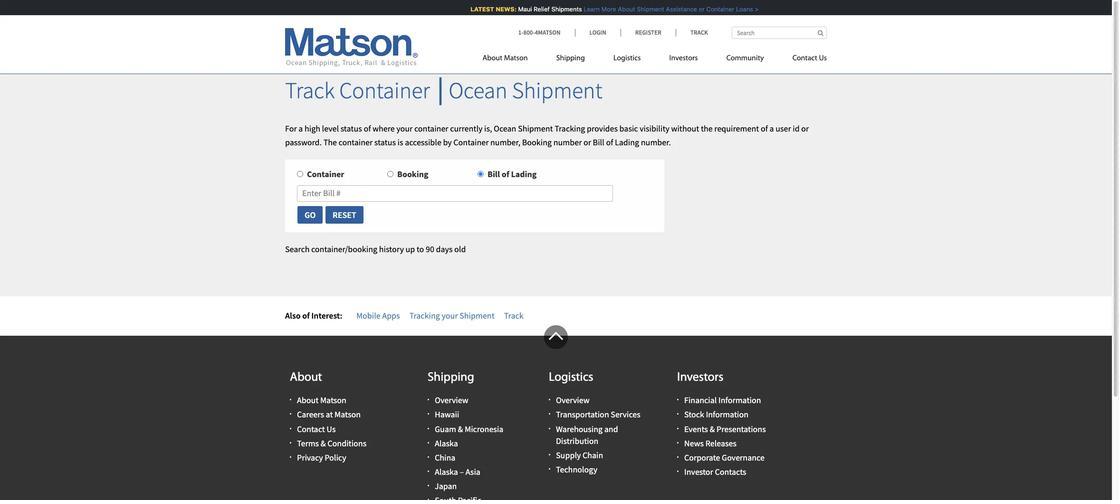 Task type: describe. For each thing, give the bounding box(es) containing it.
latest
[[466, 5, 490, 13]]

1 vertical spatial your
[[442, 310, 458, 321]]

contact inside contact us link
[[792, 55, 817, 62]]

shipment inside for a high level status of where your container currently is, ocean shipment tracking provides basic visibility without the requirement of a user id or password. the container status is accessible by container number, booking number or bill of lading number.
[[518, 123, 553, 134]]

without
[[671, 123, 699, 134]]

transportation services link
[[556, 409, 640, 420]]

provides
[[587, 123, 618, 134]]

of right also
[[302, 310, 310, 321]]

1-800-4matson link
[[518, 29, 575, 37]]

overview link for shipping
[[435, 395, 468, 406]]

careers at matson link
[[297, 409, 361, 420]]

events
[[684, 424, 708, 435]]

2 vertical spatial matson
[[335, 409, 361, 420]]

about for about
[[290, 371, 322, 384]]

china link
[[435, 452, 455, 463]]

is
[[398, 137, 403, 148]]

0 horizontal spatial booking
[[397, 169, 428, 180]]

supply chain link
[[556, 450, 603, 461]]

learn more about shipment assistance or container loans > link
[[579, 5, 754, 13]]

visibility
[[640, 123, 669, 134]]

your inside for a high level status of where your container currently is, ocean shipment tracking provides basic visibility without the requirement of a user id or password. the container status is accessible by container number, booking number or bill of lading number.
[[396, 123, 413, 134]]

tracking your shipment link
[[409, 310, 495, 321]]

about for about matson careers at matson contact us terms & conditions privacy policy
[[297, 395, 319, 406]]

corporate
[[684, 452, 720, 463]]

0 vertical spatial container
[[414, 123, 448, 134]]

0 horizontal spatial lading
[[511, 169, 537, 180]]

& inside 'overview hawaii guam & micronesia alaska china alaska – asia japan'
[[458, 424, 463, 435]]

of left where
[[364, 123, 371, 134]]

releases
[[705, 438, 737, 449]]

2 vertical spatial or
[[583, 137, 591, 148]]

password.
[[285, 137, 322, 148]]

presentations
[[717, 424, 766, 435]]

supply
[[556, 450, 581, 461]]

container/booking
[[311, 244, 377, 255]]

of left user
[[761, 123, 768, 134]]

interest:
[[311, 310, 342, 321]]

contact inside about matson careers at matson contact us terms & conditions privacy policy
[[297, 424, 325, 435]]

0 horizontal spatial shipping
[[428, 371, 474, 384]]

tracking your shipment
[[409, 310, 495, 321]]

2 horizontal spatial track
[[690, 29, 708, 37]]

us inside about matson careers at matson contact us terms & conditions privacy policy
[[327, 424, 336, 435]]

lading inside for a high level status of where your container currently is, ocean shipment tracking provides basic visibility without the requirement of a user id or password. the container status is accessible by container number, booking number or bill of lading number.
[[615, 137, 639, 148]]

Container radio
[[297, 171, 303, 177]]

services
[[611, 409, 640, 420]]

guam & micronesia link
[[435, 424, 503, 435]]

news
[[684, 438, 704, 449]]

overview for transportation
[[556, 395, 590, 406]]

container left loans at the right top
[[702, 5, 730, 13]]

high
[[305, 123, 320, 134]]

login link
[[575, 29, 620, 37]]

4matson
[[535, 29, 560, 37]]

bill inside for a high level status of where your container currently is, ocean shipment tracking provides basic visibility without the requirement of a user id or password. the container status is accessible by container number, booking number or bill of lading number.
[[593, 137, 604, 148]]

1 vertical spatial information
[[706, 409, 748, 420]]

1 a from the left
[[299, 123, 303, 134]]

also of interest:
[[285, 310, 342, 321]]

relief
[[529, 5, 546, 13]]

assistance
[[662, 5, 693, 13]]

2 vertical spatial track
[[504, 310, 523, 321]]

1-800-4matson
[[518, 29, 560, 37]]

matson for about matson
[[504, 55, 528, 62]]

the
[[701, 123, 713, 134]]

mobile apps link
[[356, 310, 400, 321]]

contact us
[[792, 55, 827, 62]]

logistics inside logistics "link"
[[613, 55, 641, 62]]

currently
[[450, 123, 482, 134]]

user
[[776, 123, 791, 134]]

japan
[[435, 481, 457, 492]]

investors link
[[655, 50, 712, 69]]

micronesia
[[465, 424, 503, 435]]

about matson careers at matson contact us terms & conditions privacy policy
[[297, 395, 366, 463]]

financial information stock information events & presentations news releases corporate governance investor contacts
[[684, 395, 766, 478]]

hawaii
[[435, 409, 459, 420]]

by
[[443, 137, 452, 148]]

container up where
[[339, 76, 430, 105]]

stock
[[684, 409, 704, 420]]

accessible
[[405, 137, 441, 148]]

overview hawaii guam & micronesia alaska china alaska – asia japan
[[435, 395, 503, 492]]

also
[[285, 310, 301, 321]]

& inside "financial information stock information events & presentations news releases corporate governance investor contacts"
[[710, 424, 715, 435]]

search container/booking history up to 90 days old
[[285, 244, 466, 255]]

0 vertical spatial status
[[341, 123, 362, 134]]

shipping link
[[542, 50, 599, 69]]

0 horizontal spatial container
[[339, 137, 373, 148]]

alaska – asia link
[[435, 467, 480, 478]]

maui
[[514, 5, 528, 13]]

where
[[373, 123, 395, 134]]

number,
[[490, 137, 520, 148]]

level
[[322, 123, 339, 134]]

of down provides
[[606, 137, 613, 148]]

investors inside top menu "navigation"
[[669, 55, 698, 62]]

–
[[460, 467, 464, 478]]

at
[[326, 409, 333, 420]]

old
[[454, 244, 466, 255]]

the
[[323, 137, 337, 148]]

latest news: maui relief shipments learn more about shipment assistance or container loans >
[[466, 5, 754, 13]]

careers
[[297, 409, 324, 420]]

logistics inside footer
[[549, 371, 593, 384]]

japan link
[[435, 481, 457, 492]]

mobile
[[356, 310, 380, 321]]

& inside about matson careers at matson contact us terms & conditions privacy policy
[[321, 438, 326, 449]]

for a high level status of where your container currently is, ocean shipment tracking provides basic visibility without the requirement of a user id or password. the container status is accessible by container number, booking number or bill of lading number.
[[285, 123, 809, 148]]

to
[[417, 244, 424, 255]]

>
[[751, 5, 754, 13]]

id
[[793, 123, 800, 134]]

register link
[[620, 29, 676, 37]]

up
[[405, 244, 415, 255]]

Booking radio
[[387, 171, 393, 177]]

blue matson logo with ocean, shipping, truck, rail and logistics written beneath it. image
[[285, 28, 418, 67]]

days
[[436, 244, 453, 255]]



Task type: locate. For each thing, give the bounding box(es) containing it.
1 horizontal spatial logistics
[[613, 55, 641, 62]]

1 horizontal spatial tracking
[[555, 123, 585, 134]]

│ocean
[[434, 76, 507, 105]]

contact us link down search icon
[[778, 50, 827, 69]]

chain
[[583, 450, 603, 461]]

1-
[[518, 29, 523, 37]]

matson down 1-
[[504, 55, 528, 62]]

contact down careers
[[297, 424, 325, 435]]

booking left number
[[522, 137, 552, 148]]

overview link up transportation
[[556, 395, 590, 406]]

community link
[[712, 50, 778, 69]]

1 horizontal spatial track
[[504, 310, 523, 321]]

1 vertical spatial booking
[[397, 169, 428, 180]]

1 horizontal spatial us
[[819, 55, 827, 62]]

overview inside overview transportation services warehousing and distribution supply chain technology
[[556, 395, 590, 406]]

contacts
[[715, 467, 746, 478]]

investors
[[669, 55, 698, 62], [677, 371, 724, 384]]

overview
[[435, 395, 468, 406], [556, 395, 590, 406]]

0 vertical spatial about matson link
[[483, 50, 542, 69]]

bill right "bill of lading" 'option'
[[488, 169, 500, 180]]

0 horizontal spatial about matson link
[[297, 395, 346, 406]]

lading down basic
[[615, 137, 639, 148]]

2 horizontal spatial &
[[710, 424, 715, 435]]

ocean
[[494, 123, 516, 134]]

1 vertical spatial tracking
[[409, 310, 440, 321]]

None search field
[[732, 27, 827, 39]]

1 vertical spatial about matson link
[[297, 395, 346, 406]]

about matson
[[483, 55, 528, 62]]

1 vertical spatial lading
[[511, 169, 537, 180]]

Search search field
[[732, 27, 827, 39]]

history
[[379, 244, 404, 255]]

800-
[[523, 29, 535, 37]]

terms & conditions link
[[297, 438, 366, 449]]

1 horizontal spatial about matson link
[[483, 50, 542, 69]]

or right the id
[[801, 123, 809, 134]]

1 horizontal spatial or
[[694, 5, 700, 13]]

logistics up transportation
[[549, 371, 593, 384]]

1 horizontal spatial overview
[[556, 395, 590, 406]]

Bill of Lading radio
[[478, 171, 484, 177]]

number
[[553, 137, 582, 148]]

of right "bill of lading" 'option'
[[502, 169, 509, 180]]

& right guam
[[458, 424, 463, 435]]

0 horizontal spatial track link
[[504, 310, 523, 321]]

shipping down 4matson
[[556, 55, 585, 62]]

about
[[614, 5, 631, 13], [483, 55, 502, 62], [290, 371, 322, 384], [297, 395, 319, 406]]

transportation
[[556, 409, 609, 420]]

track
[[690, 29, 708, 37], [285, 76, 335, 105], [504, 310, 523, 321]]

alaska
[[435, 438, 458, 449], [435, 467, 458, 478]]

backtop image
[[544, 325, 568, 349]]

about matson link up careers at matson "link" at the left of page
[[297, 395, 346, 406]]

privacy policy link
[[297, 452, 346, 463]]

alaska down guam
[[435, 438, 458, 449]]

1 horizontal spatial container
[[414, 123, 448, 134]]

matson up at
[[320, 395, 346, 406]]

search image
[[818, 30, 823, 36]]

or right number
[[583, 137, 591, 148]]

0 horizontal spatial contact us link
[[297, 424, 336, 435]]

1 vertical spatial shipping
[[428, 371, 474, 384]]

0 vertical spatial track
[[690, 29, 708, 37]]

2 horizontal spatial or
[[801, 123, 809, 134]]

2 a from the left
[[770, 123, 774, 134]]

shipments
[[547, 5, 578, 13]]

a
[[299, 123, 303, 134], [770, 123, 774, 134]]

0 vertical spatial investors
[[669, 55, 698, 62]]

matson right at
[[335, 409, 361, 420]]

0 vertical spatial contact
[[792, 55, 817, 62]]

investor
[[684, 467, 713, 478]]

investors down register link
[[669, 55, 698, 62]]

about matson link for careers at matson "link" at the left of page
[[297, 395, 346, 406]]

register
[[635, 29, 661, 37]]

1 vertical spatial track
[[285, 76, 335, 105]]

1 alaska from the top
[[435, 438, 458, 449]]

0 horizontal spatial bill
[[488, 169, 500, 180]]

number.
[[641, 137, 671, 148]]

china
[[435, 452, 455, 463]]

2 overview link from the left
[[556, 395, 590, 406]]

1 overview from the left
[[435, 395, 468, 406]]

policy
[[325, 452, 346, 463]]

status down where
[[374, 137, 396, 148]]

0 horizontal spatial your
[[396, 123, 413, 134]]

warehousing and distribution link
[[556, 424, 618, 447]]

financial information link
[[684, 395, 761, 406]]

search
[[285, 244, 310, 255]]

0 horizontal spatial status
[[341, 123, 362, 134]]

lading down number,
[[511, 169, 537, 180]]

1 horizontal spatial booking
[[522, 137, 552, 148]]

logistics link
[[599, 50, 655, 69]]

1 horizontal spatial shipping
[[556, 55, 585, 62]]

1 vertical spatial logistics
[[549, 371, 593, 384]]

basic
[[619, 123, 638, 134]]

1 horizontal spatial lading
[[615, 137, 639, 148]]

overview link
[[435, 395, 468, 406], [556, 395, 590, 406]]

status
[[341, 123, 362, 134], [374, 137, 396, 148]]

0 horizontal spatial contact
[[297, 424, 325, 435]]

None button
[[297, 206, 323, 224], [325, 206, 364, 224], [297, 206, 323, 224], [325, 206, 364, 224]]

1 horizontal spatial bill
[[593, 137, 604, 148]]

a left user
[[770, 123, 774, 134]]

logistics down register link
[[613, 55, 641, 62]]

shipment
[[633, 5, 660, 13], [512, 76, 602, 105], [518, 123, 553, 134], [460, 310, 495, 321]]

information
[[718, 395, 761, 406], [706, 409, 748, 420]]

is,
[[484, 123, 492, 134]]

news releases link
[[684, 438, 737, 449]]

us inside top menu "navigation"
[[819, 55, 827, 62]]

container right the
[[339, 137, 373, 148]]

footer containing about
[[0, 325, 1112, 500]]

1 horizontal spatial contact us link
[[778, 50, 827, 69]]

0 vertical spatial track link
[[676, 29, 708, 37]]

& up privacy policy link
[[321, 438, 326, 449]]

tracking inside for a high level status of where your container currently is, ocean shipment tracking provides basic visibility without the requirement of a user id or password. the container status is accessible by container number, booking number or bill of lading number.
[[555, 123, 585, 134]]

overview link for logistics
[[556, 395, 590, 406]]

0 vertical spatial us
[[819, 55, 827, 62]]

0 vertical spatial tracking
[[555, 123, 585, 134]]

0 vertical spatial alaska
[[435, 438, 458, 449]]

0 horizontal spatial us
[[327, 424, 336, 435]]

contact down search search box at the top of the page
[[792, 55, 817, 62]]

0 horizontal spatial &
[[321, 438, 326, 449]]

booking right booking "option"
[[397, 169, 428, 180]]

us
[[819, 55, 827, 62], [327, 424, 336, 435]]

terms
[[297, 438, 319, 449]]

1 vertical spatial matson
[[320, 395, 346, 406]]

about for about matson
[[483, 55, 502, 62]]

asia
[[465, 467, 480, 478]]

container
[[414, 123, 448, 134], [339, 137, 373, 148]]

about matson link for shipping link
[[483, 50, 542, 69]]

track container │ocean shipment
[[285, 76, 602, 105]]

0 horizontal spatial or
[[583, 137, 591, 148]]

status right level
[[341, 123, 362, 134]]

1 vertical spatial bill
[[488, 169, 500, 180]]

shipping up the hawaii link
[[428, 371, 474, 384]]

container right container option
[[307, 169, 344, 180]]

0 horizontal spatial overview
[[435, 395, 468, 406]]

1 vertical spatial alaska
[[435, 467, 458, 478]]

1 vertical spatial investors
[[677, 371, 724, 384]]

stock information link
[[684, 409, 748, 420]]

about matson link down 1-
[[483, 50, 542, 69]]

conditions
[[328, 438, 366, 449]]

1 vertical spatial status
[[374, 137, 396, 148]]

1 vertical spatial track link
[[504, 310, 523, 321]]

shipping
[[556, 55, 585, 62], [428, 371, 474, 384]]

bill down provides
[[593, 137, 604, 148]]

tracking right apps
[[409, 310, 440, 321]]

0 horizontal spatial track
[[285, 76, 335, 105]]

0 horizontal spatial tracking
[[409, 310, 440, 321]]

login
[[589, 29, 606, 37]]

warehousing
[[556, 424, 603, 435]]

1 horizontal spatial contact
[[792, 55, 817, 62]]

loans
[[732, 5, 749, 13]]

about inside top menu "navigation"
[[483, 55, 502, 62]]

1 horizontal spatial overview link
[[556, 395, 590, 406]]

matson inside top menu "navigation"
[[504, 55, 528, 62]]

footer
[[0, 325, 1112, 500]]

overview up the hawaii link
[[435, 395, 468, 406]]

0 vertical spatial your
[[396, 123, 413, 134]]

overview up transportation
[[556, 395, 590, 406]]

overview transportation services warehousing and distribution supply chain technology
[[556, 395, 640, 475]]

0 vertical spatial information
[[718, 395, 761, 406]]

about matson link
[[483, 50, 542, 69], [297, 395, 346, 406]]

0 vertical spatial booking
[[522, 137, 552, 148]]

&
[[458, 424, 463, 435], [710, 424, 715, 435], [321, 438, 326, 449]]

alaska up japan link
[[435, 467, 458, 478]]

distribution
[[556, 436, 598, 447]]

shipping inside top menu "navigation"
[[556, 55, 585, 62]]

1 vertical spatial us
[[327, 424, 336, 435]]

0 vertical spatial lading
[[615, 137, 639, 148]]

logistics
[[613, 55, 641, 62], [549, 371, 593, 384]]

or right the assistance
[[694, 5, 700, 13]]

1 vertical spatial or
[[801, 123, 809, 134]]

tracking up number
[[555, 123, 585, 134]]

information up events & presentations link
[[706, 409, 748, 420]]

us up terms & conditions link
[[327, 424, 336, 435]]

0 horizontal spatial logistics
[[549, 371, 593, 384]]

booking
[[522, 137, 552, 148], [397, 169, 428, 180]]

about inside about matson careers at matson contact us terms & conditions privacy policy
[[297, 395, 319, 406]]

0 vertical spatial logistics
[[613, 55, 641, 62]]

container
[[702, 5, 730, 13], [339, 76, 430, 105], [453, 137, 489, 148], [307, 169, 344, 180]]

1 horizontal spatial your
[[442, 310, 458, 321]]

alaska link
[[435, 438, 458, 449]]

Enter Bill # text field
[[297, 185, 613, 202]]

1 horizontal spatial track link
[[676, 29, 708, 37]]

& up news releases link
[[710, 424, 715, 435]]

overview link up the hawaii link
[[435, 395, 468, 406]]

0 vertical spatial contact us link
[[778, 50, 827, 69]]

1 overview link from the left
[[435, 395, 468, 406]]

booking inside for a high level status of where your container currently is, ocean shipment tracking provides basic visibility without the requirement of a user id or password. the container status is accessible by container number, booking number or bill of lading number.
[[522, 137, 552, 148]]

corporate governance link
[[684, 452, 764, 463]]

1 horizontal spatial &
[[458, 424, 463, 435]]

technology
[[556, 464, 597, 475]]

privacy
[[297, 452, 323, 463]]

0 vertical spatial bill
[[593, 137, 604, 148]]

container inside for a high level status of where your container currently is, ocean shipment tracking provides basic visibility without the requirement of a user id or password. the container status is accessible by container number, booking number or bill of lading number.
[[453, 137, 489, 148]]

0 horizontal spatial a
[[299, 123, 303, 134]]

us down search icon
[[819, 55, 827, 62]]

matson for about matson careers at matson contact us terms & conditions privacy policy
[[320, 395, 346, 406]]

container up accessible
[[414, 123, 448, 134]]

0 vertical spatial shipping
[[556, 55, 585, 62]]

overview for hawaii
[[435, 395, 468, 406]]

overview inside 'overview hawaii guam & micronesia alaska china alaska – asia japan'
[[435, 395, 468, 406]]

bill of lading
[[488, 169, 537, 180]]

apps
[[382, 310, 400, 321]]

a right for
[[299, 123, 303, 134]]

2 overview from the left
[[556, 395, 590, 406]]

information up stock information link
[[718, 395, 761, 406]]

investors up financial at the right bottom of page
[[677, 371, 724, 384]]

1 horizontal spatial status
[[374, 137, 396, 148]]

contact us link down careers
[[297, 424, 336, 435]]

2 alaska from the top
[[435, 467, 458, 478]]

1 vertical spatial container
[[339, 137, 373, 148]]

top menu navigation
[[483, 50, 827, 69]]

container down currently
[[453, 137, 489, 148]]

1 vertical spatial contact
[[297, 424, 325, 435]]

0 horizontal spatial overview link
[[435, 395, 468, 406]]

guam
[[435, 424, 456, 435]]

90
[[426, 244, 434, 255]]

1 vertical spatial contact us link
[[297, 424, 336, 435]]

your
[[396, 123, 413, 134], [442, 310, 458, 321]]

1 horizontal spatial a
[[770, 123, 774, 134]]

investors inside footer
[[677, 371, 724, 384]]

0 vertical spatial matson
[[504, 55, 528, 62]]

contact us link
[[778, 50, 827, 69], [297, 424, 336, 435]]

mobile apps
[[356, 310, 400, 321]]

0 vertical spatial or
[[694, 5, 700, 13]]



